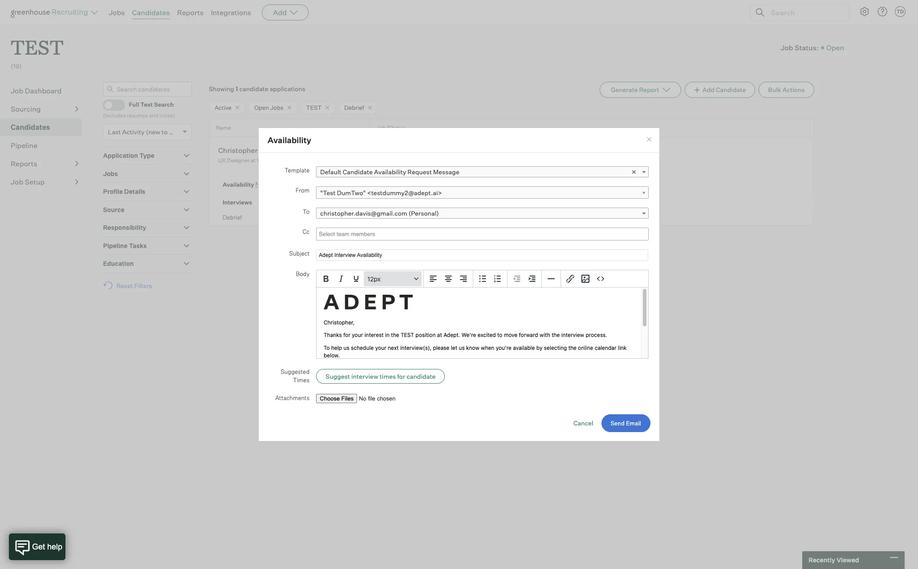 Task type: vqa. For each thing, say whether or not it's contained in the screenshot.
Candidates LINK
yes



Task type: describe. For each thing, give the bounding box(es) containing it.
responsibility
[[103, 224, 146, 232]]

suggest
[[326, 373, 350, 381]]

bulk
[[768, 86, 781, 93]]

job status:
[[781, 43, 819, 52]]

to inside interview to schedule for debrief link
[[400, 153, 405, 160]]

sourcing
[[11, 104, 41, 113]]

ux
[[218, 157, 226, 164]]

generate report
[[611, 86, 659, 93]]

full text search (includes resumes and notes)
[[103, 101, 175, 119]]

1 horizontal spatial candidates
[[132, 8, 170, 17]]

schedule interview | send self-schedule request
[[366, 214, 505, 221]]

attachments
[[275, 395, 310, 402]]

interview to schedule for debrief link
[[368, 152, 459, 161]]

last activity (new to old) option
[[108, 128, 180, 136]]

1
[[236, 85, 238, 92]]

pipeline link
[[11, 140, 78, 151]]

12px
[[367, 275, 381, 283]]

candidate inside button
[[407, 373, 436, 381]]

integrations link
[[211, 8, 251, 17]]

0 vertical spatial reports link
[[177, 8, 204, 17]]

request availability button
[[433, 181, 491, 188]]

dashboard
[[25, 86, 62, 95]]

report
[[639, 86, 659, 93]]

job setup
[[11, 178, 45, 186]]

generate report button
[[600, 82, 681, 98]]

pipeline for pipeline tasks
[[103, 242, 128, 250]]

availability up interviews
[[223, 181, 254, 188]]

candidate reports are now available! apply filters and select "view in app" element
[[600, 82, 681, 98]]

(personal)
[[409, 210, 439, 217]]

open for open
[[826, 43, 844, 52]]

send self-schedule request link
[[426, 214, 505, 221]]

job/status
[[376, 125, 405, 132]]

0 horizontal spatial candidate
[[239, 85, 268, 92]]

job dashboard
[[11, 86, 62, 95]]

status:
[[795, 43, 819, 52]]

jobs link
[[109, 8, 125, 17]]

bulk actions
[[768, 86, 805, 93]]

body
[[296, 271, 310, 278]]

suggest interview times for candidate button
[[316, 369, 445, 384]]

christopher.davis@gmail.com
[[320, 210, 407, 217]]

test (19)
[[11, 34, 64, 70]]

|
[[423, 214, 424, 221]]

candidates inside "link"
[[11, 123, 50, 132]]

test for test
[[306, 104, 322, 111]]

dumtwo"
[[337, 189, 366, 197]]

Search text field
[[769, 6, 841, 19]]

generate
[[611, 86, 638, 93]]

schedule interview link
[[366, 214, 421, 221]]

default candidate availability request message
[[320, 168, 459, 176]]

open jobs
[[254, 104, 283, 111]]

default
[[320, 168, 341, 176]]

2 vertical spatial jobs
[[103, 170, 118, 178]]

greenhouse recruiting image
[[11, 7, 91, 18]]

reports inside 'link'
[[11, 159, 37, 168]]

message
[[433, 168, 459, 176]]

availability dialog
[[258, 128, 660, 442]]

active
[[215, 104, 232, 111]]

education
[[103, 260, 134, 268]]

integrations
[[211, 8, 251, 17]]

td
[[897, 8, 904, 15]]

christopher davis link
[[218, 146, 278, 156]]

schedule
[[366, 214, 393, 221]]

job for job setup
[[11, 178, 23, 186]]

0 horizontal spatial reports link
[[11, 158, 78, 169]]

pipeline tasks
[[103, 242, 147, 250]]

actions
[[783, 86, 805, 93]]

christopher davis ux designer at virtuetech
[[218, 146, 285, 164]]

showing 1 candidate applications
[[209, 85, 305, 92]]

suggested times
[[281, 369, 310, 384]]

filters
[[134, 282, 152, 290]]

Subject text field
[[316, 250, 648, 261]]

name
[[216, 125, 231, 132]]

recently
[[809, 557, 835, 565]]

interview inside interview to schedule for debrief link
[[376, 153, 399, 160]]

"test dumtwo" <testdummy2@adept.ai>
[[320, 189, 442, 197]]

Search candidates field
[[103, 82, 192, 96]]

self-
[[442, 214, 455, 221]]

0 horizontal spatial to
[[162, 128, 168, 136]]

profile
[[103, 188, 123, 196]]

add for add
[[273, 8, 287, 17]]

type
[[139, 152, 154, 159]]

for for schedule
[[430, 153, 437, 160]]

job for job dashboard
[[11, 86, 23, 95]]

0 vertical spatial debrief
[[344, 104, 364, 111]]

add for add candidate
[[703, 86, 715, 93]]

(new
[[146, 128, 160, 136]]

configure image
[[859, 6, 870, 17]]

resumes
[[127, 112, 148, 119]]

2 vertical spatial debrief
[[223, 214, 242, 221]]

default candidate availability request message link
[[316, 166, 649, 178]]

<testdummy2@adept.ai>
[[367, 189, 442, 197]]

old)
[[169, 128, 180, 136]]

pipeline for pipeline
[[11, 141, 37, 150]]

cancel button
[[573, 420, 593, 427]]

4 toolbar from the left
[[561, 271, 610, 288]]



Task type: locate. For each thing, give the bounding box(es) containing it.
designer
[[227, 157, 250, 164]]

1 horizontal spatial pipeline
[[103, 242, 128, 250]]

1 vertical spatial reports
[[11, 159, 37, 168]]

1 horizontal spatial add
[[703, 86, 715, 93]]

virtuetech
[[257, 157, 285, 164]]

request
[[483, 214, 505, 221]]

candidate inside availability dialog
[[343, 168, 373, 176]]

for for times
[[397, 373, 405, 381]]

0 vertical spatial interview
[[376, 153, 399, 160]]

1 vertical spatial candidate
[[407, 373, 436, 381]]

application
[[103, 152, 138, 159]]

for
[[430, 153, 437, 160], [397, 373, 405, 381]]

reports up job setup
[[11, 159, 37, 168]]

suggested
[[281, 369, 310, 376]]

0 horizontal spatial reports
[[11, 159, 37, 168]]

job for job status:
[[781, 43, 793, 52]]

0 vertical spatial add
[[273, 8, 287, 17]]

reset
[[116, 282, 133, 290]]

to up "default candidate availability request message"
[[400, 153, 405, 160]]

job inside job setup link
[[11, 178, 23, 186]]

0 vertical spatial to
[[162, 128, 168, 136]]

interview
[[376, 153, 399, 160], [394, 214, 421, 221]]

1 vertical spatial job
[[11, 86, 23, 95]]

0 horizontal spatial debrief
[[223, 214, 242, 221]]

reports link down pipeline link
[[11, 158, 78, 169]]

0 horizontal spatial for
[[397, 373, 405, 381]]

availability up the "test dumtwo" <testdummy2@adept.ai>
[[374, 168, 406, 176]]

interview
[[351, 373, 378, 381]]

debrief inside interview to schedule for debrief link
[[438, 153, 457, 160]]

1 vertical spatial for
[[397, 373, 405, 381]]

last
[[108, 128, 121, 136]]

full
[[129, 101, 139, 108]]

test for test (19)
[[11, 34, 64, 60]]

christopher.davis@gmail.com (personal)
[[320, 210, 439, 217]]

candidates link right the jobs 'link'
[[132, 8, 170, 17]]

job
[[781, 43, 793, 52], [11, 86, 23, 95], [11, 178, 23, 186]]

1 vertical spatial pipeline
[[103, 242, 128, 250]]

1 horizontal spatial open
[[826, 43, 844, 52]]

candidate up dumtwo"
[[343, 168, 373, 176]]

bulk actions link
[[759, 82, 814, 98]]

1 vertical spatial request
[[433, 181, 458, 188]]

1 vertical spatial candidates
[[11, 123, 50, 132]]

schedule up "default candidate availability request message"
[[407, 153, 429, 160]]

None submit
[[601, 415, 651, 433]]

0 vertical spatial schedule
[[407, 153, 429, 160]]

text
[[140, 101, 153, 108]]

interviews
[[223, 199, 252, 206]]

close image
[[646, 136, 653, 143]]

(includes
[[103, 112, 126, 119]]

none submit inside availability dialog
[[601, 415, 651, 433]]

0 vertical spatial request
[[408, 168, 432, 176]]

1 horizontal spatial for
[[430, 153, 437, 160]]

checkmark image
[[107, 101, 114, 108]]

to left old)
[[162, 128, 168, 136]]

0 vertical spatial for
[[430, 153, 437, 160]]

1 horizontal spatial request
[[433, 181, 458, 188]]

1 vertical spatial interview
[[394, 214, 421, 221]]

details
[[124, 188, 145, 196]]

schedule left request
[[455, 214, 482, 221]]

0 horizontal spatial candidates
[[11, 123, 50, 132]]

at
[[251, 157, 256, 164]]

candidate for default
[[343, 168, 373, 176]]

job left status:
[[781, 43, 793, 52]]

0 vertical spatial pipeline
[[11, 141, 37, 150]]

reports link
[[177, 8, 204, 17], [11, 158, 78, 169]]

1 horizontal spatial candidate
[[407, 373, 436, 381]]

1 vertical spatial open
[[254, 104, 269, 111]]

notes)
[[159, 112, 175, 119]]

1 vertical spatial test
[[306, 104, 322, 111]]

request
[[408, 168, 432, 176], [433, 181, 458, 188]]

0 horizontal spatial test
[[11, 34, 64, 60]]

and
[[149, 112, 158, 119]]

1 vertical spatial reports link
[[11, 158, 78, 169]]

None text field
[[317, 229, 384, 240]]

0 horizontal spatial candidates link
[[11, 122, 78, 133]]

times
[[380, 373, 396, 381]]

for inside button
[[397, 373, 405, 381]]

pipeline
[[11, 141, 37, 150], [103, 242, 128, 250]]

interview up "default candidate availability request message"
[[376, 153, 399, 160]]

viewed
[[837, 557, 859, 565]]

0 horizontal spatial candidate
[[343, 168, 373, 176]]

1 horizontal spatial reports link
[[177, 8, 204, 17]]

1 horizontal spatial test
[[306, 104, 322, 111]]

0 horizontal spatial pipeline
[[11, 141, 37, 150]]

application type
[[103, 152, 154, 159]]

search
[[154, 101, 174, 108]]

0 vertical spatial candidates link
[[132, 8, 170, 17]]

1 vertical spatial candidate
[[343, 168, 373, 176]]

job setup link
[[11, 177, 78, 187]]

availability down default candidate availability request message link
[[459, 181, 491, 188]]

job inside job dashboard link
[[11, 86, 23, 95]]

0 vertical spatial candidate
[[716, 86, 746, 93]]

12px group
[[317, 271, 648, 288]]

for right times
[[397, 373, 405, 381]]

profile details
[[103, 188, 145, 196]]

applications
[[270, 85, 305, 92]]

1 vertical spatial debrief
[[438, 153, 457, 160]]

1 vertical spatial schedule
[[455, 214, 482, 221]]

job left setup
[[11, 178, 23, 186]]

1 horizontal spatial candidate
[[716, 86, 746, 93]]

reports left integrations link
[[177, 8, 204, 17]]

reset filters
[[116, 282, 152, 290]]

open for open jobs
[[254, 104, 269, 111]]

cc
[[303, 228, 310, 235]]

1 horizontal spatial debrief
[[344, 104, 364, 111]]

0 vertical spatial test
[[11, 34, 64, 60]]

0 horizontal spatial add
[[273, 8, 287, 17]]

christopher.davis@gmail.com (personal) link
[[316, 208, 649, 219]]

1 horizontal spatial to
[[400, 153, 405, 160]]

1 vertical spatial add
[[703, 86, 715, 93]]

3 toolbar from the left
[[508, 271, 542, 288]]

2 horizontal spatial debrief
[[438, 153, 457, 160]]

0 horizontal spatial open
[[254, 104, 269, 111]]

candidate left bulk
[[716, 86, 746, 93]]

to
[[303, 208, 310, 215]]

(19)
[[11, 62, 22, 70]]

0 horizontal spatial request
[[408, 168, 432, 176]]

reports link left integrations link
[[177, 8, 204, 17]]

last activity (new to old)
[[108, 128, 180, 136]]

0 vertical spatial reports
[[177, 8, 204, 17]]

0 horizontal spatial schedule
[[407, 153, 429, 160]]

none file field inside availability dialog
[[316, 394, 426, 404]]

candidates right the jobs 'link'
[[132, 8, 170, 17]]

availability up "davis"
[[268, 135, 311, 145]]

pipeline down the sourcing
[[11, 141, 37, 150]]

1 vertical spatial to
[[400, 153, 405, 160]]

from
[[296, 187, 310, 194]]

add candidate link
[[685, 82, 755, 98]]

request down message
[[433, 181, 458, 188]]

None file field
[[316, 394, 426, 404]]

times
[[293, 377, 310, 384]]

reset filters button
[[103, 278, 157, 294]]

send
[[426, 214, 441, 221]]

suggest interview times for candidate
[[326, 373, 436, 381]]

1 toolbar from the left
[[424, 271, 473, 288]]

1 vertical spatial jobs
[[270, 104, 283, 111]]

0 vertical spatial job
[[781, 43, 793, 52]]

candidates link down sourcing link
[[11, 122, 78, 133]]

interview left |
[[394, 214, 421, 221]]

candidates down the sourcing
[[11, 123, 50, 132]]

add button
[[262, 4, 309, 20]]

interview to schedule for debrief
[[376, 153, 457, 160]]

request availability
[[433, 181, 491, 188]]

candidate for add
[[716, 86, 746, 93]]

job up the sourcing
[[11, 86, 23, 95]]

test
[[11, 34, 64, 60], [306, 104, 322, 111]]

for up message
[[430, 153, 437, 160]]

1 horizontal spatial reports
[[177, 8, 204, 17]]

schedule
[[407, 153, 429, 160], [455, 214, 482, 221]]

candidate right 1
[[239, 85, 268, 92]]

open right status:
[[826, 43, 844, 52]]

toolbar
[[424, 271, 473, 288], [473, 271, 508, 288], [508, 271, 542, 288], [561, 271, 610, 288]]

0 vertical spatial candidate
[[239, 85, 268, 92]]

12px toolbar
[[317, 271, 424, 288]]

pipeline up education
[[103, 242, 128, 250]]

1 horizontal spatial candidates link
[[132, 8, 170, 17]]

davis
[[259, 146, 278, 155]]

1 horizontal spatial schedule
[[455, 214, 482, 221]]

add inside popup button
[[273, 8, 287, 17]]

request down interview to schedule for debrief
[[408, 168, 432, 176]]

candidate right times
[[407, 373, 436, 381]]

recently viewed
[[809, 557, 859, 565]]

candidate
[[716, 86, 746, 93], [343, 168, 373, 176]]

0 vertical spatial candidates
[[132, 8, 170, 17]]

open down 'showing 1 candidate applications' at the top of the page
[[254, 104, 269, 111]]

request inside availability dialog
[[408, 168, 432, 176]]

12px button
[[364, 272, 422, 287]]

2 toolbar from the left
[[473, 271, 508, 288]]

1 vertical spatial candidates link
[[11, 122, 78, 133]]

showing
[[209, 85, 234, 92]]

pipeline inside pipeline link
[[11, 141, 37, 150]]

"test
[[320, 189, 336, 197]]

2 vertical spatial job
[[11, 178, 23, 186]]

0 vertical spatial jobs
[[109, 8, 125, 17]]

template
[[285, 167, 310, 174]]

subject
[[289, 250, 310, 257]]

activity
[[122, 128, 145, 136]]

0 vertical spatial open
[[826, 43, 844, 52]]

test link
[[11, 25, 64, 62]]

td button
[[893, 4, 907, 19]]

source
[[103, 206, 124, 214]]

candidate
[[239, 85, 268, 92], [407, 373, 436, 381]]

candidates link
[[132, 8, 170, 17], [11, 122, 78, 133]]



